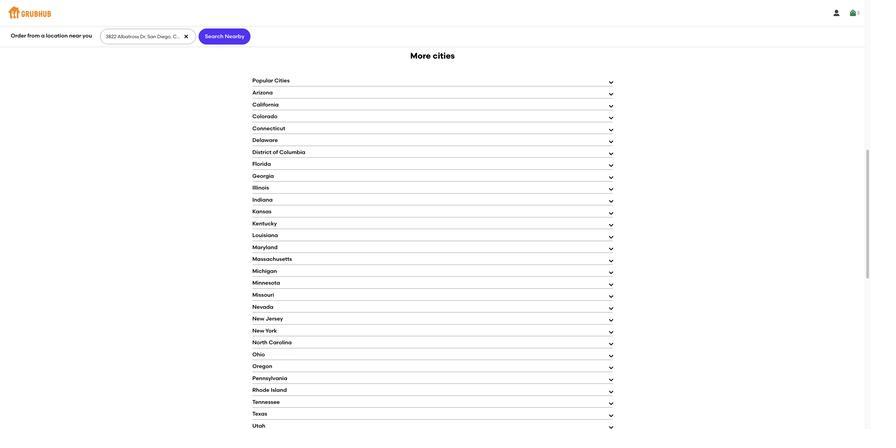 Task type: vqa. For each thing, say whether or not it's contained in the screenshot.
American image
no



Task type: describe. For each thing, give the bounding box(es) containing it.
york
[[266, 328, 277, 334]]

north
[[253, 340, 268, 346]]

utah
[[253, 423, 266, 429]]

772 ratings
[[400, 20, 424, 25]]

pennsylvania
[[253, 375, 288, 382]]

missouri
[[253, 292, 274, 298]]

664
[[308, 20, 316, 25]]

cities
[[433, 51, 455, 61]]

arizona
[[253, 89, 273, 96]]

order
[[11, 32, 26, 39]]

a
[[41, 32, 45, 39]]

district
[[253, 149, 272, 155]]

carolina
[[269, 340, 292, 346]]

oregon
[[253, 363, 272, 370]]

svg image inside 3 button
[[850, 9, 858, 17]]

georgia
[[253, 173, 274, 179]]

columbia
[[280, 149, 306, 155]]

kentucky
[[253, 220, 277, 227]]

new for new jersey
[[253, 316, 264, 322]]

new jersey
[[253, 316, 283, 322]]

ohio
[[253, 351, 265, 358]]

jersey
[[266, 316, 283, 322]]

nearby
[[225, 33, 245, 40]]

1 horizontal spatial svg image
[[833, 9, 841, 17]]

main navigation navigation
[[0, 0, 866, 26]]

more
[[411, 51, 431, 61]]

texas
[[253, 411, 267, 417]]

california
[[253, 101, 279, 108]]

delaware
[[253, 137, 278, 143]]

you
[[83, 32, 92, 39]]

search nearby
[[205, 33, 245, 40]]

indiana
[[253, 197, 273, 203]]

popular
[[253, 78, 273, 84]]

popular cities
[[253, 78, 290, 84]]

location
[[46, 32, 68, 39]]



Task type: locate. For each thing, give the bounding box(es) containing it.
Search Address search field
[[100, 29, 195, 44]]

of
[[273, 149, 278, 155]]

north carolina
[[253, 340, 292, 346]]

svg image
[[833, 9, 841, 17], [850, 9, 858, 17], [184, 34, 189, 39]]

connecticut
[[253, 125, 285, 132]]

cities
[[275, 78, 290, 84]]

new down nevada
[[253, 316, 264, 322]]

new york
[[253, 328, 277, 334]]

rhode island
[[253, 387, 287, 394]]

search nearby button
[[199, 28, 251, 45]]

more cities
[[411, 51, 455, 61]]

rhode
[[253, 387, 270, 394]]

michigan
[[253, 268, 277, 274]]

2 ratings from the left
[[409, 20, 424, 25]]

1 new from the top
[[253, 316, 264, 322]]

kansas
[[253, 209, 272, 215]]

ratings right 772
[[409, 20, 424, 25]]

tennessee
[[253, 399, 280, 405]]

2 new from the top
[[253, 328, 264, 334]]

1 horizontal spatial ratings
[[409, 20, 424, 25]]

new
[[253, 316, 264, 322], [253, 328, 264, 334]]

island
[[271, 387, 287, 394]]

ratings right 664
[[317, 20, 333, 25]]

massachusetts
[[253, 256, 292, 263]]

minnesota
[[253, 280, 280, 286]]

1 vertical spatial new
[[253, 328, 264, 334]]

0 horizontal spatial svg image
[[184, 34, 189, 39]]

ratings
[[317, 20, 333, 25], [409, 20, 424, 25]]

0 vertical spatial new
[[253, 316, 264, 322]]

search
[[205, 33, 224, 40]]

colorado
[[253, 113, 278, 120]]

772
[[400, 20, 408, 25]]

district of columbia
[[253, 149, 306, 155]]

from
[[27, 32, 40, 39]]

maryland
[[253, 244, 278, 251]]

near
[[69, 32, 81, 39]]

nevada
[[253, 304, 274, 310]]

new for new york
[[253, 328, 264, 334]]

illinois
[[253, 185, 269, 191]]

3 button
[[850, 7, 860, 19]]

ratings for 664 ratings
[[317, 20, 333, 25]]

louisiana
[[253, 232, 278, 239]]

new up north
[[253, 328, 264, 334]]

664 ratings
[[308, 20, 333, 25]]

3
[[858, 10, 860, 16]]

2 horizontal spatial svg image
[[850, 9, 858, 17]]

florida
[[253, 161, 271, 167]]

0 horizontal spatial ratings
[[317, 20, 333, 25]]

ratings for 772 ratings
[[409, 20, 424, 25]]

order from a location near you
[[11, 32, 92, 39]]

1 ratings from the left
[[317, 20, 333, 25]]



